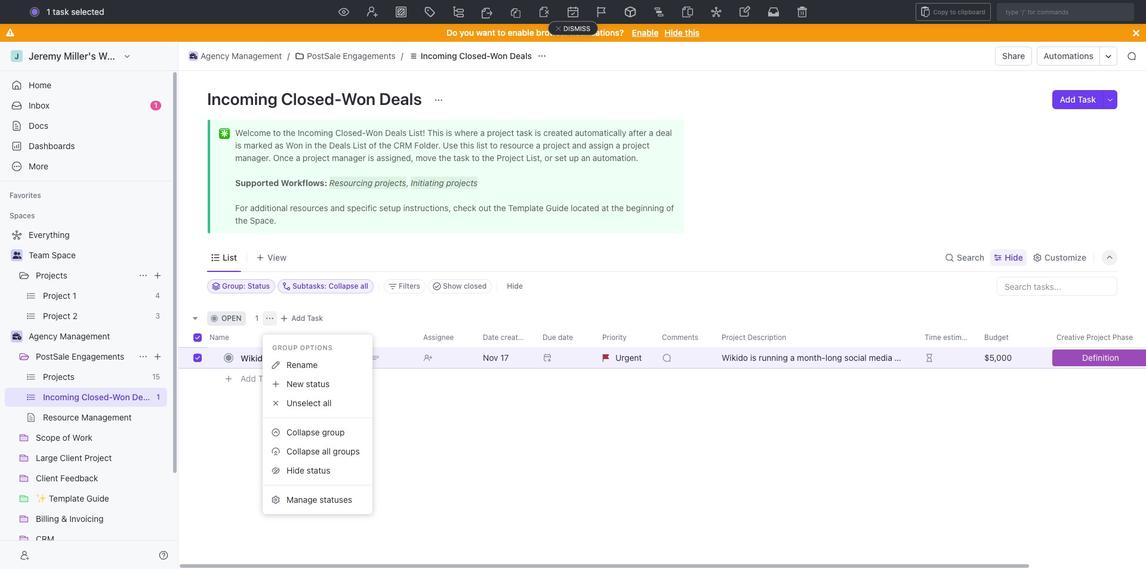 Task type: locate. For each thing, give the bounding box(es) containing it.
you
[[460, 27, 474, 38]]

0 horizontal spatial postsale
[[36, 352, 69, 362]]

1 horizontal spatial agency management link
[[186, 49, 285, 63]]

0 horizontal spatial deals
[[379, 89, 422, 109]]

2 collapse from the top
[[287, 447, 320, 457]]

1 vertical spatial add task button
[[277, 312, 328, 326]]

add task button up group options
[[277, 312, 328, 326]]

agency management right business time image
[[29, 331, 110, 342]]

1 vertical spatial 1
[[154, 101, 158, 110]]

add task
[[1060, 94, 1096, 104], [291, 314, 323, 323], [241, 374, 276, 384]]

agency right business time image
[[29, 331, 57, 342]]

$5,000
[[985, 353, 1012, 363]]

0 vertical spatial task
[[1078, 94, 1096, 104]]

hide inside dropdown button
[[1005, 252, 1023, 262]]

0 vertical spatial 1
[[47, 7, 50, 17]]

1 vertical spatial agency
[[29, 331, 57, 342]]

new inside new status button
[[287, 379, 304, 389]]

1 horizontal spatial closed-
[[459, 51, 490, 61]]

space
[[52, 250, 76, 260]]

projects
[[36, 270, 67, 281]]

0 horizontal spatial agency management link
[[29, 327, 165, 346]]

status down the rename button
[[306, 379, 330, 389]]

agency inside tree
[[29, 331, 57, 342]]

new for new
[[1061, 7, 1079, 17]]

add task up group options
[[291, 314, 323, 323]]

browser
[[536, 27, 568, 38]]

search
[[957, 252, 985, 262]]

tree inside sidebar navigation
[[5, 226, 167, 570]]

group options
[[272, 344, 333, 352]]

all left groups
[[322, 447, 331, 457]]

unselect all
[[287, 398, 332, 408]]

add task down automations button
[[1060, 94, 1096, 104]]

sidebar navigation
[[0, 42, 179, 570]]

1 vertical spatial postsale
[[36, 352, 69, 362]]

collapse up collapse all groups button
[[287, 427, 320, 438]]

1 vertical spatial engagements
[[72, 352, 124, 362]]

incoming
[[421, 51, 457, 61], [207, 89, 278, 109]]

0 vertical spatial deals
[[510, 51, 532, 61]]

0 vertical spatial status
[[306, 379, 330, 389]]

0 vertical spatial new
[[1061, 7, 1079, 17]]

1 vertical spatial incoming
[[207, 89, 278, 109]]

0 vertical spatial add task
[[1060, 94, 1096, 104]]

engagements
[[343, 51, 396, 61], [72, 352, 124, 362]]

1 horizontal spatial 1
[[154, 101, 158, 110]]

share
[[1003, 51, 1025, 61]]

0 horizontal spatial task
[[258, 374, 276, 384]]

2 vertical spatial add task button
[[235, 372, 281, 386]]

agency management right business time icon
[[201, 51, 282, 61]]

automations
[[1044, 51, 1094, 61]]

task
[[1078, 94, 1096, 104], [307, 314, 323, 323], [258, 374, 276, 384]]

closed-
[[459, 51, 490, 61], [281, 89, 341, 109]]

add task button
[[1053, 90, 1103, 109], [277, 312, 328, 326], [235, 372, 281, 386]]

1 horizontal spatial /
[[401, 51, 403, 61]]

2 vertical spatial add
[[241, 374, 256, 384]]

1 horizontal spatial postsale engagements
[[307, 51, 396, 61]]

postsale inside tree
[[36, 352, 69, 362]]

2 horizontal spatial add
[[1060, 94, 1076, 104]]

0 vertical spatial postsale engagements link
[[292, 49, 399, 63]]

2 horizontal spatial 1
[[255, 314, 259, 323]]

0 horizontal spatial agency management
[[29, 331, 110, 342]]

Search tasks... text field
[[998, 278, 1117, 296]]

do
[[447, 27, 458, 38]]

won
[[490, 51, 508, 61], [341, 89, 376, 109]]

0 horizontal spatial closed-
[[281, 89, 341, 109]]

options
[[300, 344, 333, 352]]

group
[[322, 427, 345, 438]]

1 vertical spatial new
[[287, 379, 304, 389]]

0 vertical spatial add
[[1060, 94, 1076, 104]]

1 vertical spatial add
[[291, 314, 305, 323]]

1 horizontal spatial postsale engagements link
[[292, 49, 399, 63]]

1 horizontal spatial add task
[[291, 314, 323, 323]]

-
[[270, 353, 274, 363]]

status down collapse all groups button
[[307, 466, 330, 476]]

campaign
[[328, 353, 368, 363]]

1 vertical spatial collapse
[[287, 447, 320, 457]]

1 horizontal spatial incoming
[[421, 51, 457, 61]]

1 horizontal spatial agency management
[[201, 51, 282, 61]]

favorites button
[[5, 189, 46, 203]]

agency
[[201, 51, 229, 61], [29, 331, 57, 342]]

group
[[272, 344, 298, 352]]

dashboards link
[[5, 137, 167, 156]]

postsale engagements link
[[292, 49, 399, 63], [36, 347, 134, 367]]

2 vertical spatial task
[[258, 374, 276, 384]]

media
[[302, 353, 326, 363]]

hide button
[[991, 249, 1027, 266]]

0 horizontal spatial add
[[241, 374, 256, 384]]

customize button
[[1029, 249, 1090, 266]]

0 vertical spatial all
[[323, 398, 332, 408]]

new
[[1061, 7, 1079, 17], [287, 379, 304, 389]]

1 horizontal spatial agency
[[201, 51, 229, 61]]

collapse
[[287, 427, 320, 438], [287, 447, 320, 457]]

1 vertical spatial status
[[307, 466, 330, 476]]

status for hide status
[[307, 466, 330, 476]]

deals
[[510, 51, 532, 61], [379, 89, 422, 109]]

2 horizontal spatial task
[[1078, 94, 1096, 104]]

0 vertical spatial won
[[490, 51, 508, 61]]

add down wikido
[[241, 374, 256, 384]]

1 vertical spatial won
[[341, 89, 376, 109]]

all inside collapse all groups button
[[322, 447, 331, 457]]

postsale
[[307, 51, 341, 61], [36, 352, 69, 362]]

/
[[287, 51, 290, 61], [401, 51, 403, 61]]

postsale engagements
[[307, 51, 396, 61], [36, 352, 124, 362]]

tree
[[5, 226, 167, 570]]

all for collapse
[[322, 447, 331, 457]]

0 horizontal spatial postsale engagements
[[36, 352, 124, 362]]

1 horizontal spatial won
[[490, 51, 508, 61]]

agency right business time icon
[[201, 51, 229, 61]]

task down -
[[258, 374, 276, 384]]

1 collapse from the top
[[287, 427, 320, 438]]

1 horizontal spatial new
[[1061, 7, 1079, 17]]

0 horizontal spatial add task
[[241, 374, 276, 384]]

add task down wikido
[[241, 374, 276, 384]]

0 horizontal spatial won
[[341, 89, 376, 109]]

0 horizontal spatial postsale engagements link
[[36, 347, 134, 367]]

task down automations button
[[1078, 94, 1096, 104]]

collapse all groups
[[287, 447, 360, 457]]

add task button down automations button
[[1053, 90, 1103, 109]]

all
[[323, 398, 332, 408], [322, 447, 331, 457]]

agency management link
[[186, 49, 285, 63], [29, 327, 165, 346]]

new inside "new" button
[[1061, 7, 1079, 17]]

team
[[29, 250, 49, 260]]

unselect
[[287, 398, 321, 408]]

1 horizontal spatial engagements
[[343, 51, 396, 61]]

add up group options
[[291, 314, 305, 323]]

notifications?
[[571, 27, 624, 38]]

task up options on the bottom left of page
[[307, 314, 323, 323]]

social
[[276, 353, 300, 363]]

agency management link inside sidebar navigation
[[29, 327, 165, 346]]

0 horizontal spatial management
[[60, 331, 110, 342]]

collapse up hide status
[[287, 447, 320, 457]]

new up automations
[[1061, 7, 1079, 17]]

do you want to enable browser notifications? enable hide this
[[447, 27, 700, 38]]

1 vertical spatial agency management
[[29, 331, 110, 342]]

1
[[47, 7, 50, 17], [154, 101, 158, 110], [255, 314, 259, 323]]

incoming inside incoming closed-won deals link
[[421, 51, 457, 61]]

user group image
[[12, 252, 21, 259]]

automations button
[[1038, 47, 1100, 65]]

management inside tree
[[60, 331, 110, 342]]

0 vertical spatial postsale engagements
[[307, 51, 396, 61]]

1 vertical spatial postsale engagements link
[[36, 347, 134, 367]]

1 horizontal spatial postsale
[[307, 51, 341, 61]]

agency management
[[201, 51, 282, 61], [29, 331, 110, 342]]

hide
[[665, 27, 683, 38], [1005, 252, 1023, 262], [507, 282, 523, 291], [287, 466, 304, 476]]

management
[[232, 51, 282, 61], [60, 331, 110, 342]]

manage statuses
[[287, 495, 352, 505]]

add for bottommost the add task button
[[241, 374, 256, 384]]

incoming closed-won deals
[[421, 51, 532, 61], [207, 89, 426, 109]]

1 vertical spatial add task
[[291, 314, 323, 323]]

0 vertical spatial management
[[232, 51, 282, 61]]

0 vertical spatial collapse
[[287, 427, 320, 438]]

0 horizontal spatial /
[[287, 51, 290, 61]]

0 horizontal spatial new
[[287, 379, 304, 389]]

0 vertical spatial postsale
[[307, 51, 341, 61]]

1 vertical spatial management
[[60, 331, 110, 342]]

add
[[1060, 94, 1076, 104], [291, 314, 305, 323], [241, 374, 256, 384]]

type '/' for commands field
[[997, 3, 1134, 21]]

1 horizontal spatial task
[[307, 314, 323, 323]]

1 vertical spatial postsale engagements
[[36, 352, 124, 362]]

status
[[306, 379, 330, 389], [307, 466, 330, 476]]

0 vertical spatial incoming
[[421, 51, 457, 61]]

0 horizontal spatial agency
[[29, 331, 57, 342]]

new down rename
[[287, 379, 304, 389]]

list
[[223, 252, 237, 262]]

0 horizontal spatial 1
[[47, 7, 50, 17]]

1 vertical spatial all
[[322, 447, 331, 457]]

all inside the unselect all button
[[323, 398, 332, 408]]

2 vertical spatial 1
[[255, 314, 259, 323]]

all down new status button
[[323, 398, 332, 408]]

collapse all groups button
[[267, 442, 368, 462]]

postsale engagements link inside tree
[[36, 347, 134, 367]]

0 horizontal spatial engagements
[[72, 352, 124, 362]]

upgrade link
[[983, 4, 1040, 20]]

statuses
[[320, 495, 352, 505]]

add down automations button
[[1060, 94, 1076, 104]]

1 vertical spatial closed-
[[281, 89, 341, 109]]

unselect all button
[[267, 394, 368, 413]]

1 vertical spatial agency management link
[[29, 327, 165, 346]]

list link
[[220, 249, 237, 266]]

1 horizontal spatial management
[[232, 51, 282, 61]]

1 horizontal spatial deals
[[510, 51, 532, 61]]

2 / from the left
[[401, 51, 403, 61]]

tree containing team space
[[5, 226, 167, 570]]

add task button down wikido
[[235, 372, 281, 386]]



Task type: vqa. For each thing, say whether or not it's contained in the screenshot.
Project Sign-off's 'Apr 19, 2024'
no



Task type: describe. For each thing, give the bounding box(es) containing it.
groups
[[333, 447, 360, 457]]

search...
[[563, 7, 597, 17]]

team space link
[[29, 246, 165, 265]]

favorites
[[10, 191, 41, 200]]

want
[[476, 27, 495, 38]]

2 vertical spatial add task
[[241, 374, 276, 384]]

open
[[222, 314, 241, 323]]

1 task selected
[[47, 7, 104, 17]]

1 horizontal spatial add
[[291, 314, 305, 323]]

enable
[[508, 27, 534, 38]]

business time image
[[12, 333, 21, 340]]

task
[[53, 7, 69, 17]]

⌘k
[[703, 7, 716, 17]]

collapse group
[[287, 427, 345, 438]]

engagements inside sidebar navigation
[[72, 352, 124, 362]]

new button
[[1045, 2, 1086, 21]]

0 vertical spatial closed-
[[459, 51, 490, 61]]

hide status
[[287, 466, 330, 476]]

wikido - social media campaign link
[[238, 350, 414, 367]]

1 inside sidebar navigation
[[154, 101, 158, 110]]

1 vertical spatial deals
[[379, 89, 422, 109]]

selected
[[71, 7, 104, 17]]

spaces
[[10, 211, 35, 220]]

share button
[[995, 47, 1033, 66]]

collapse for collapse all groups
[[287, 447, 320, 457]]

1 vertical spatial incoming closed-won deals
[[207, 89, 426, 109]]

to
[[498, 27, 506, 38]]

0 horizontal spatial incoming
[[207, 89, 278, 109]]

team space
[[29, 250, 76, 260]]

manage statuses button
[[267, 491, 368, 510]]

incoming closed-won deals link
[[406, 49, 535, 63]]

0 vertical spatial agency management link
[[186, 49, 285, 63]]

wikido - social media campaign
[[241, 353, 368, 363]]

dismiss
[[564, 24, 590, 32]]

agency management inside tree
[[29, 331, 110, 342]]

manage
[[287, 495, 317, 505]]

upgrade
[[1000, 7, 1034, 17]]

customize
[[1045, 252, 1087, 262]]

collapse for collapse group
[[287, 427, 320, 438]]

rename
[[287, 360, 318, 370]]

$5,000 button
[[977, 347, 1050, 369]]

projects link
[[36, 266, 134, 285]]

postsale engagements inside tree
[[36, 352, 124, 362]]

0 vertical spatial agency
[[201, 51, 229, 61]]

home link
[[5, 76, 167, 95]]

0 vertical spatial engagements
[[343, 51, 396, 61]]

hide status button
[[267, 462, 368, 481]]

1 vertical spatial task
[[307, 314, 323, 323]]

won inside incoming closed-won deals link
[[490, 51, 508, 61]]

0 vertical spatial agency management
[[201, 51, 282, 61]]

enable
[[632, 27, 659, 38]]

add for the top the add task button
[[1060, 94, 1076, 104]]

1 / from the left
[[287, 51, 290, 61]]

2 horizontal spatial add task
[[1060, 94, 1096, 104]]

docs link
[[5, 116, 167, 136]]

rename button
[[267, 356, 368, 375]]

0 vertical spatial add task button
[[1053, 90, 1103, 109]]

this
[[685, 27, 700, 38]]

docs
[[29, 121, 48, 131]]

status for new status
[[306, 379, 330, 389]]

wikido
[[241, 353, 268, 363]]

0 vertical spatial incoming closed-won deals
[[421, 51, 532, 61]]

collapse group button
[[267, 423, 368, 442]]

business time image
[[190, 53, 197, 59]]

new status
[[287, 379, 330, 389]]

search button
[[942, 249, 988, 266]]

inbox
[[29, 100, 50, 110]]

new for new status
[[287, 379, 304, 389]]

home
[[29, 80, 51, 90]]

all for unselect
[[323, 398, 332, 408]]

hide button
[[502, 279, 528, 294]]

dashboards
[[29, 141, 75, 151]]

new status button
[[267, 375, 368, 394]]



